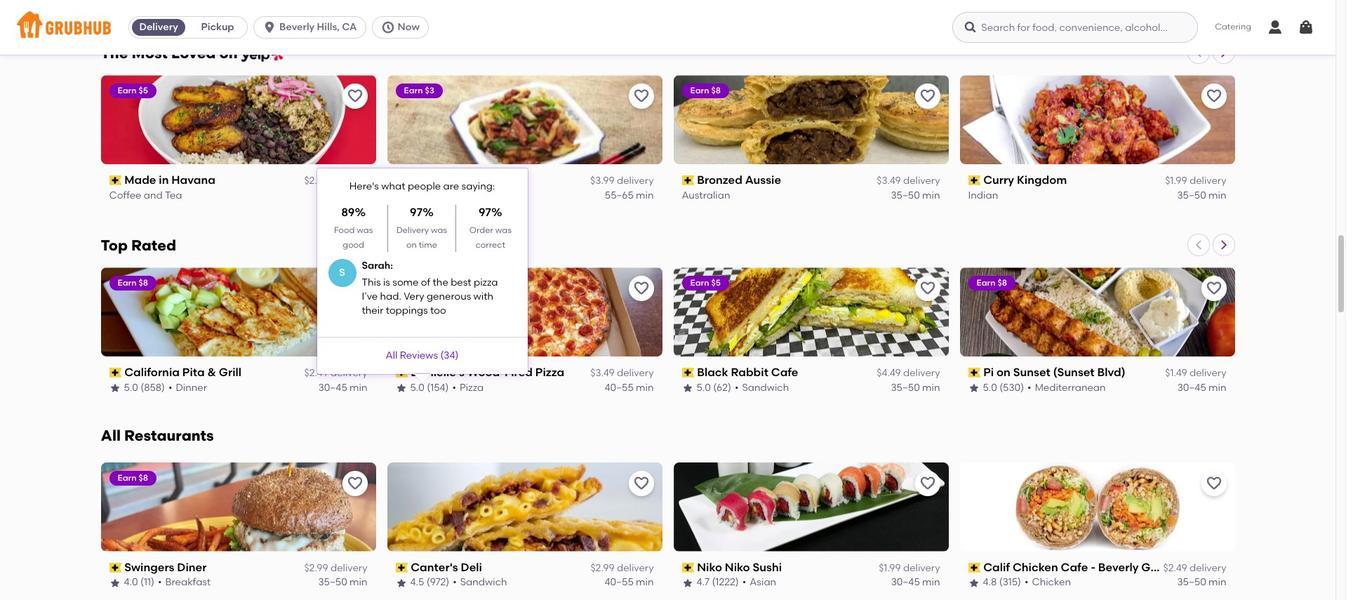 Task type: vqa. For each thing, say whether or not it's contained in the screenshot.


Task type: locate. For each thing, give the bounding box(es) containing it.
1 horizontal spatial niko
[[725, 561, 750, 574]]

was inside 97 delivery was on time
[[431, 226, 447, 236]]

1 vertical spatial cafe
[[1061, 561, 1089, 574]]

coffee
[[109, 189, 141, 201]]

2 caret right icon image from the top
[[1219, 239, 1230, 251]]

• right (154)
[[453, 382, 456, 394]]

the
[[101, 44, 128, 62]]

caret left icon image for the most loved on
[[1193, 47, 1205, 58]]

pickup
[[201, 21, 234, 33]]

$1.99 delivery
[[1166, 175, 1227, 187], [879, 563, 941, 575]]

1 vertical spatial $3.49
[[591, 367, 615, 379]]

$3.49 delivery for bronzed aussie
[[877, 175, 941, 187]]

0 horizontal spatial $2.49 delivery
[[304, 367, 368, 379]]

• right (11)
[[158, 577, 162, 589]]

1 vertical spatial $5
[[712, 278, 721, 288]]

beverly inside beverly hills, ca 'button'
[[280, 21, 315, 33]]

california pita & grill
[[124, 366, 242, 379]]

delivery for california pita & grill
[[331, 367, 368, 379]]

0 vertical spatial $1.99 delivery
[[1166, 175, 1227, 187]]

0 vertical spatial $2.49
[[304, 367, 328, 379]]

97 inside 97 delivery was on time
[[410, 206, 423, 219]]

0 vertical spatial sandwich
[[742, 382, 789, 394]]

with
[[474, 291, 494, 303]]

5.0 left (858)
[[124, 382, 138, 394]]

$8 for bronzed
[[712, 86, 721, 96]]

1 horizontal spatial svg image
[[1298, 19, 1315, 36]]

0 horizontal spatial earn $5
[[118, 86, 148, 96]]

chicken down calif chicken cafe - beverly grove
[[1033, 577, 1072, 589]]

delivery inside button
[[139, 21, 178, 33]]

• sandwich down the deli
[[453, 577, 507, 589]]

2 97 from the left
[[479, 206, 492, 219]]

0 horizontal spatial on
[[219, 44, 238, 62]]

1 horizontal spatial 97
[[479, 206, 492, 219]]

$2.99 delivery for gourmet
[[304, 175, 368, 187]]

australian
[[682, 189, 731, 201]]

subscription pass image up coffee
[[109, 176, 122, 186]]

beverly left hills,
[[280, 21, 315, 33]]

chicken up • chicken
[[1013, 561, 1059, 574]]

on right pi on the right bottom of page
[[997, 366, 1011, 379]]

5.0 down pi on the right bottom of page
[[983, 382, 998, 394]]

all restaurants
[[101, 427, 214, 444]]

2 horizontal spatial svg image
[[1267, 19, 1284, 36]]

1 40–55 min from the top
[[605, 382, 654, 394]]

was up good
[[357, 226, 373, 236]]

subscription pass image for california pita & grill
[[109, 368, 122, 378]]

1 vertical spatial caret right icon image
[[1219, 239, 1230, 251]]

Search for food, convenience, alcohol... search field
[[953, 12, 1199, 43]]

1 vertical spatial 40–55
[[605, 577, 634, 589]]

subscription pass image left calif
[[969, 563, 981, 573]]

had.
[[380, 291, 402, 303]]

was up time
[[431, 226, 447, 236]]

delivery for pi on sunset (sunset blvd)
[[1190, 367, 1227, 379]]

0 vertical spatial $1.99
[[1166, 175, 1188, 187]]

svg image inside beverly hills, ca 'button'
[[263, 20, 277, 34]]

$8 for pi
[[998, 278, 1008, 288]]

on left time
[[407, 240, 417, 250]]

• for on
[[1028, 382, 1032, 394]]

1 vertical spatial caret left icon image
[[1193, 239, 1205, 251]]

0 horizontal spatial $1.99 delivery
[[879, 563, 941, 575]]

0 horizontal spatial asian
[[396, 189, 422, 201]]

$2.99 for gourmet palace
[[304, 175, 328, 187]]

• sandwich
[[735, 382, 789, 394], [453, 577, 507, 589]]

0 vertical spatial $3.49
[[877, 175, 901, 187]]

30–45 min
[[319, 382, 368, 394], [1178, 382, 1227, 394], [892, 577, 941, 589]]

havana
[[172, 174, 216, 187]]

star icon image left 4.8
[[969, 578, 980, 589]]

cafe for chicken
[[1061, 561, 1089, 574]]

subscription pass image for niko niko sushi
[[682, 563, 695, 573]]

0 vertical spatial chicken
[[1013, 561, 1059, 574]]

0 vertical spatial cafe
[[772, 366, 799, 379]]

subscription pass image left "swingers"
[[109, 563, 122, 573]]

3 was from the left
[[496, 226, 512, 236]]

tooltip
[[317, 168, 528, 383]]

calif chicken cafe - beverly grove
[[984, 561, 1175, 574]]

0 horizontal spatial cafe
[[772, 366, 799, 379]]

subscription pass image down reviews
[[396, 368, 408, 378]]

0 vertical spatial all
[[386, 349, 398, 361]]

earn for gourmet palace
[[404, 86, 423, 96]]

some
[[393, 276, 419, 288]]

earn for swingers diner
[[118, 473, 137, 483]]

5.0 for danielle's
[[410, 382, 425, 394]]

1 vertical spatial sandwich
[[460, 577, 507, 589]]

0 horizontal spatial svg image
[[381, 20, 395, 34]]

in
[[159, 174, 169, 187]]

0 horizontal spatial • sandwich
[[453, 577, 507, 589]]

• sandwich down rabbit
[[735, 382, 789, 394]]

subscription pass image
[[396, 368, 408, 378], [969, 368, 981, 378], [109, 563, 122, 573], [682, 563, 695, 573], [969, 563, 981, 573]]

1 horizontal spatial delivery
[[397, 226, 429, 236]]

now button
[[372, 16, 435, 39]]

1 horizontal spatial • sandwich
[[735, 382, 789, 394]]

$5
[[139, 86, 148, 96], [712, 278, 721, 288]]

time
[[419, 240, 437, 250]]

0 horizontal spatial 97
[[410, 206, 423, 219]]

star icon image left 5.0 (154)
[[396, 383, 407, 394]]

earn for made in havana
[[118, 86, 137, 96]]

0 horizontal spatial $3.49 delivery
[[591, 367, 654, 379]]

0 vertical spatial caret left icon image
[[1193, 47, 1205, 58]]

2 40–55 from the top
[[605, 577, 634, 589]]

(11)
[[140, 577, 154, 589]]

$4.49 delivery
[[877, 367, 941, 379]]

1 vertical spatial chicken
[[1033, 577, 1072, 589]]

on down pickup "button"
[[219, 44, 238, 62]]

all left restaurants
[[101, 427, 121, 444]]

1 horizontal spatial beverly
[[1099, 561, 1139, 574]]

1 vertical spatial on
[[407, 240, 417, 250]]

1 horizontal spatial $3.49
[[877, 175, 901, 187]]

save this restaurant image for bronzed aussie
[[920, 88, 936, 105]]

1 vertical spatial $3.49 delivery
[[591, 367, 654, 379]]

star icon image left 4.7
[[682, 578, 693, 589]]

0 horizontal spatial beverly
[[280, 21, 315, 33]]

was up correct
[[496, 226, 512, 236]]

1 caret right icon image from the top
[[1219, 47, 1230, 58]]

min for black rabbit cafe
[[923, 382, 941, 394]]

• breakfast
[[158, 577, 211, 589]]

sandwich down rabbit
[[742, 382, 789, 394]]

4.8 (315)
[[983, 577, 1022, 589]]

save this restaurant image for made in havana
[[347, 88, 363, 105]]

subscription pass image left pi on the right bottom of page
[[969, 368, 981, 378]]

delivery up time
[[397, 226, 429, 236]]

35–50 for black rabbit cafe
[[891, 382, 920, 394]]

star icon image left 4.0
[[109, 578, 120, 589]]

89 food was good
[[334, 206, 373, 250]]

earn for black rabbit cafe
[[691, 278, 710, 288]]

0 horizontal spatial $5
[[139, 86, 148, 96]]

1 horizontal spatial svg image
[[964, 20, 978, 34]]

1 horizontal spatial on
[[407, 240, 417, 250]]

0 horizontal spatial niko
[[697, 561, 723, 574]]

delivery for gourmet palace
[[617, 175, 654, 187]]

0 horizontal spatial $3.49
[[591, 367, 615, 379]]

star icon image for danielle's wood-fired pizza
[[396, 383, 407, 394]]

4.5 (972)
[[410, 577, 450, 589]]

subscription pass image for swingers diner
[[109, 563, 122, 573]]

1 vertical spatial asian
[[750, 577, 777, 589]]

$2.49
[[304, 367, 328, 379], [1164, 563, 1188, 575]]

subscription pass image for bronzed aussie
[[682, 176, 695, 186]]

beverly hills, ca button
[[254, 16, 372, 39]]

earn $5 for black
[[691, 278, 721, 288]]

mediterranean
[[1035, 382, 1106, 394]]

5.0 down black
[[697, 382, 711, 394]]

• right '(62)'
[[735, 382, 739, 394]]

0 horizontal spatial $2.49
[[304, 367, 328, 379]]

0 vertical spatial $5
[[139, 86, 148, 96]]

subscription pass image left "canter's"
[[396, 563, 408, 573]]

black rabbit cafe logo image
[[674, 268, 949, 357]]

$8 for california
[[139, 278, 148, 288]]

made in havana logo image
[[101, 75, 376, 164]]

1 horizontal spatial sandwich
[[742, 382, 789, 394]]

$1.99 delivery for niko niko sushi
[[879, 563, 941, 575]]

asian down sushi
[[750, 577, 777, 589]]

1 horizontal spatial $3.49 delivery
[[877, 175, 941, 187]]

97 inside 97 order was correct
[[479, 206, 492, 219]]

1 horizontal spatial $2.49
[[1164, 563, 1188, 575]]

subscription pass image up indian
[[969, 176, 981, 186]]

subscription pass image up australian on the right top
[[682, 176, 695, 186]]

all
[[386, 349, 398, 361], [101, 427, 121, 444]]

97 down here's what people are saying:
[[410, 206, 423, 219]]

2 horizontal spatial on
[[997, 366, 1011, 379]]

star icon image
[[109, 383, 120, 394], [396, 383, 407, 394], [682, 383, 693, 394], [969, 383, 980, 394], [109, 578, 120, 589], [396, 578, 407, 589], [682, 578, 693, 589], [969, 578, 980, 589]]

1 vertical spatial beverly
[[1099, 561, 1139, 574]]

0 vertical spatial $3.49 delivery
[[877, 175, 941, 187]]

0 vertical spatial delivery
[[139, 21, 178, 33]]

• for pita
[[169, 382, 172, 394]]

1 vertical spatial $2.49
[[1164, 563, 1188, 575]]

0 vertical spatial caret right icon image
[[1219, 47, 1230, 58]]

0 vertical spatial • sandwich
[[735, 382, 789, 394]]

1 horizontal spatial asian
[[750, 577, 777, 589]]

generous
[[427, 291, 471, 303]]

5.0
[[124, 382, 138, 394], [410, 382, 425, 394], [697, 382, 711, 394], [983, 382, 998, 394]]

• right (315)
[[1025, 577, 1029, 589]]

• dinner
[[169, 382, 207, 394]]

0 horizontal spatial all
[[101, 427, 121, 444]]

1 vertical spatial all
[[101, 427, 121, 444]]

2 40–55 min from the top
[[605, 577, 654, 589]]

star icon image left 5.0 (62)
[[682, 383, 693, 394]]

1 horizontal spatial $1.99 delivery
[[1166, 175, 1227, 187]]

0 vertical spatial beverly
[[280, 21, 315, 33]]

1 horizontal spatial cafe
[[1061, 561, 1089, 574]]

1 vertical spatial earn $5
[[691, 278, 721, 288]]

97 up the order
[[479, 206, 492, 219]]

sarah
[[362, 260, 391, 272]]

0 horizontal spatial pizza
[[460, 382, 484, 394]]

0 vertical spatial 40–55
[[605, 382, 634, 394]]

0 horizontal spatial sandwich
[[460, 577, 507, 589]]

35–50 for calif chicken cafe - beverly grove
[[1178, 577, 1207, 589]]

delivery for calif chicken cafe - beverly grove
[[1190, 563, 1227, 575]]

best
[[451, 276, 472, 288]]

delivery up most
[[139, 21, 178, 33]]

main navigation navigation
[[0, 0, 1336, 55]]

30–45 for (sunset
[[1178, 382, 1207, 394]]

their
[[362, 305, 384, 317]]

asian
[[396, 189, 422, 201], [750, 577, 777, 589]]

40–55
[[605, 382, 634, 394], [605, 577, 634, 589]]

• for rabbit
[[735, 382, 739, 394]]

30–45 for grill
[[319, 382, 347, 394]]

s
[[339, 267, 345, 279]]

was inside the 89 food was good
[[357, 226, 373, 236]]

black rabbit cafe
[[697, 366, 799, 379]]

gourmet palace  logo image
[[387, 75, 663, 164]]

curry kingdom logo image
[[960, 75, 1235, 164]]

2 horizontal spatial 30–45
[[1178, 382, 1207, 394]]

4.0 (11)
[[124, 577, 154, 589]]

the
[[433, 276, 449, 288]]

delivery inside 97 delivery was on time
[[397, 226, 429, 236]]

4 5.0 from the left
[[983, 382, 998, 394]]

canter's deli
[[411, 561, 482, 574]]

30–45
[[319, 382, 347, 394], [1178, 382, 1207, 394], [892, 577, 920, 589]]

0 horizontal spatial delivery
[[139, 21, 178, 33]]

earn for california pita & grill
[[118, 278, 137, 288]]

subscription pass image for pi on sunset (sunset blvd)
[[969, 368, 981, 378]]

star icon image left '4.5'
[[396, 578, 407, 589]]

pi
[[984, 366, 994, 379]]

all for all restaurants
[[101, 427, 121, 444]]

min for calif chicken cafe - beverly grove
[[1209, 577, 1227, 589]]

beverly right -
[[1099, 561, 1139, 574]]

subscription pass image
[[109, 176, 122, 186], [396, 176, 408, 186], [682, 176, 695, 186], [969, 176, 981, 186], [109, 368, 122, 378], [682, 368, 695, 378], [396, 563, 408, 573]]

• down niko niko sushi
[[743, 577, 747, 589]]

niko up 4.7
[[697, 561, 723, 574]]

subscription pass image left "gourmet"
[[396, 176, 408, 186]]

grill
[[219, 366, 242, 379]]

40–55 min
[[605, 382, 654, 394], [605, 577, 654, 589]]

0 vertical spatial earn $5
[[118, 86, 148, 96]]

min for swingers diner
[[350, 577, 368, 589]]

$3
[[425, 86, 435, 96]]

niko
[[697, 561, 723, 574], [725, 561, 750, 574]]

1 vertical spatial $1.99 delivery
[[879, 563, 941, 575]]

1 horizontal spatial was
[[431, 226, 447, 236]]

hills,
[[317, 21, 340, 33]]

loved
[[171, 44, 216, 62]]

save this restaurant image
[[347, 88, 363, 105], [920, 88, 936, 105], [1206, 88, 1223, 105], [1206, 280, 1223, 297], [1206, 475, 1223, 492]]

star icon image left 5.0 (858) at the bottom of page
[[109, 383, 120, 394]]

catering button
[[1206, 11, 1262, 43]]

dinner
[[176, 382, 207, 394]]

5.0 left (154)
[[410, 382, 425, 394]]

1 vertical spatial $2.49 delivery
[[1164, 563, 1227, 575]]

2 5.0 from the left
[[410, 382, 425, 394]]

star icon image for swingers diner
[[109, 578, 120, 589]]

subscription pass image left niko niko sushi
[[682, 563, 695, 573]]

tea
[[165, 189, 182, 201]]

1 vertical spatial delivery
[[397, 226, 429, 236]]

gourmet palace
[[411, 174, 502, 187]]

2 niko from the left
[[725, 561, 750, 574]]

1 horizontal spatial $5
[[712, 278, 721, 288]]

• for niko
[[743, 577, 747, 589]]

caret left icon image
[[1193, 47, 1205, 58], [1193, 239, 1205, 251]]

cafe right rabbit
[[772, 366, 799, 379]]

calif chicken cafe - beverly grove logo image
[[960, 463, 1235, 552]]

1 vertical spatial • sandwich
[[453, 577, 507, 589]]

$2.49 for calif chicken cafe - beverly grove
[[1164, 563, 1188, 575]]

2 horizontal spatial 30–45 min
[[1178, 382, 1227, 394]]

2 horizontal spatial was
[[496, 226, 512, 236]]

1 caret left icon image from the top
[[1193, 47, 1205, 58]]

1 horizontal spatial $1.99
[[1166, 175, 1188, 187]]

97
[[410, 206, 423, 219], [479, 206, 492, 219]]

chicken
[[1013, 561, 1059, 574], [1033, 577, 1072, 589]]

(315)
[[1000, 577, 1022, 589]]

caret right icon image
[[1219, 47, 1230, 58], [1219, 239, 1230, 251]]

• down sunset
[[1028, 382, 1032, 394]]

0 horizontal spatial 30–45
[[319, 382, 347, 394]]

asian down "gourmet"
[[396, 189, 422, 201]]

pizza right fired
[[536, 366, 565, 379]]

1 40–55 from the top
[[605, 382, 634, 394]]

0 horizontal spatial svg image
[[263, 20, 277, 34]]

people
[[408, 180, 441, 192]]

-
[[1091, 561, 1096, 574]]

delivery
[[139, 21, 178, 33], [397, 226, 429, 236]]

1 5.0 from the left
[[124, 382, 138, 394]]

0 horizontal spatial 30–45 min
[[319, 382, 368, 394]]

delivery
[[331, 175, 368, 187], [617, 175, 654, 187], [904, 175, 941, 187], [1190, 175, 1227, 187], [331, 367, 368, 379], [617, 367, 654, 379], [904, 367, 941, 379], [1190, 367, 1227, 379], [331, 563, 368, 575], [617, 563, 654, 575], [904, 563, 941, 575], [1190, 563, 1227, 575]]

fired
[[505, 366, 533, 379]]

35–50 min for swingers diner
[[318, 577, 368, 589]]

too
[[430, 305, 446, 317]]

subscription pass image left black
[[682, 368, 695, 378]]

1 97 from the left
[[410, 206, 423, 219]]

pizza down wood-
[[460, 382, 484, 394]]

55–65
[[605, 189, 634, 201]]

all left reviews
[[386, 349, 398, 361]]

• for wood-
[[453, 382, 456, 394]]

0 vertical spatial 40–55 min
[[605, 382, 654, 394]]

caret right icon image for top rated
[[1219, 239, 1230, 251]]

svg image
[[1298, 19, 1315, 36], [263, 20, 277, 34]]

2 was from the left
[[431, 226, 447, 236]]

$3.49 for danielle's wood-fired pizza
[[591, 367, 615, 379]]

save this restaurant image
[[633, 88, 650, 105], [347, 280, 363, 297], [633, 280, 650, 297], [920, 280, 936, 297], [347, 475, 363, 492], [633, 475, 650, 492], [920, 475, 936, 492]]

$2.99 for canter's deli
[[304, 563, 328, 575]]

2 caret left icon image from the top
[[1193, 239, 1205, 251]]

0 horizontal spatial $1.99
[[879, 563, 901, 575]]

$2.99 delivery
[[304, 175, 368, 187], [304, 563, 368, 575], [591, 563, 654, 575]]

pickup button
[[188, 16, 247, 39]]

35–50 min
[[318, 189, 368, 201], [891, 189, 941, 201], [1178, 189, 1227, 201], [891, 382, 941, 394], [318, 577, 368, 589], [1178, 577, 1227, 589]]

was inside 97 order was correct
[[496, 226, 512, 236]]

• for diner
[[158, 577, 162, 589]]

all for all reviews ( 34 )
[[386, 349, 398, 361]]

star icon image left the "5.0 (530)"
[[969, 383, 980, 394]]

1 horizontal spatial pizza
[[536, 366, 565, 379]]

0 vertical spatial asian
[[396, 189, 422, 201]]

$1.49
[[1166, 367, 1188, 379]]

kingdom
[[1017, 174, 1068, 187]]

35–50 min for bronzed aussie
[[891, 189, 941, 201]]

2 vertical spatial on
[[997, 366, 1011, 379]]

0 vertical spatial $2.49 delivery
[[304, 367, 368, 379]]

coffee and tea
[[109, 189, 182, 201]]

40–55 min for niko niko sushi
[[605, 577, 654, 589]]

sandwich
[[742, 382, 789, 394], [460, 577, 507, 589]]

$8 for swingers
[[139, 473, 148, 483]]

1 was from the left
[[357, 226, 373, 236]]

0 vertical spatial pizza
[[536, 366, 565, 379]]

1 vertical spatial 40–55 min
[[605, 577, 654, 589]]

on inside 97 delivery was on time
[[407, 240, 417, 250]]

pi on sunset (sunset blvd) logo image
[[960, 268, 1235, 357]]

sandwich down the deli
[[460, 577, 507, 589]]

1 horizontal spatial all
[[386, 349, 398, 361]]

delivery for danielle's wood-fired pizza
[[617, 367, 654, 379]]

• right (858)
[[169, 382, 172, 394]]

subscription pass image for canter's deli
[[396, 563, 408, 573]]

1 horizontal spatial earn $5
[[691, 278, 721, 288]]

3 5.0 from the left
[[697, 382, 711, 394]]

• right the (972)
[[453, 577, 457, 589]]

pizza
[[536, 366, 565, 379], [460, 382, 484, 394]]

ca
[[342, 21, 357, 33]]

min for pi on sunset (sunset blvd)
[[1209, 382, 1227, 394]]

delivery for bronzed aussie
[[904, 175, 941, 187]]

svg image
[[1267, 19, 1284, 36], [381, 20, 395, 34], [964, 20, 978, 34]]

4.7
[[697, 577, 710, 589]]

0 horizontal spatial was
[[357, 226, 373, 236]]

35–50 min for curry kingdom
[[1178, 189, 1227, 201]]

1 horizontal spatial $2.49 delivery
[[1164, 563, 1227, 575]]

subscription pass image left california
[[109, 368, 122, 378]]

subscription pass image for made in havana
[[109, 176, 122, 186]]

min for niko niko sushi
[[923, 577, 941, 589]]

correct
[[476, 240, 506, 250]]

0 vertical spatial on
[[219, 44, 238, 62]]

niko up "(1222)"
[[725, 561, 750, 574]]

cafe left -
[[1061, 561, 1089, 574]]

$1.99 for curry kingdom
[[1166, 175, 1188, 187]]

1 vertical spatial $1.99
[[879, 563, 901, 575]]

swingers diner
[[124, 561, 207, 574]]



Task type: describe. For each thing, give the bounding box(es) containing it.
pizza
[[474, 276, 498, 288]]

$2.49 delivery for calif chicken cafe - beverly grove
[[1164, 563, 1227, 575]]

&
[[208, 366, 216, 379]]

min for curry kingdom
[[1209, 189, 1227, 201]]

delivery for curry kingdom
[[1190, 175, 1227, 187]]

swingers
[[124, 561, 174, 574]]

the most loved on
[[101, 44, 241, 62]]

30–45 min for (sunset
[[1178, 382, 1227, 394]]

bronzed aussie
[[697, 174, 782, 187]]

$1.99 for niko niko sushi
[[879, 563, 901, 575]]

$2.49 for california pita & grill
[[304, 367, 328, 379]]

danielle's wood-fired pizza logo image
[[387, 268, 663, 357]]

niko niko sushi logo image
[[674, 463, 949, 552]]

• chicken
[[1025, 577, 1072, 589]]

$3.99 delivery
[[591, 175, 654, 187]]

what
[[382, 180, 406, 192]]

diner
[[177, 561, 207, 574]]

delivery for black rabbit cafe
[[904, 367, 941, 379]]

1 niko from the left
[[697, 561, 723, 574]]

40–55 for black
[[605, 382, 634, 394]]

30–45 min for grill
[[319, 382, 368, 394]]

made in havana
[[124, 174, 216, 187]]

min for bronzed aussie
[[923, 189, 941, 201]]

earn for pi on sunset (sunset blvd)
[[977, 278, 996, 288]]

35–50 min for made in havana
[[318, 189, 368, 201]]

rabbit
[[731, 366, 769, 379]]

5.0 for pi
[[983, 382, 998, 394]]

delivery for made in havana
[[331, 175, 368, 187]]

on for 97 delivery was on time
[[407, 240, 417, 250]]

35–50 for made in havana
[[318, 189, 347, 201]]

reviews
[[400, 349, 438, 361]]

indian
[[969, 189, 999, 201]]

are
[[443, 180, 459, 192]]

$2.99 delivery for canter's
[[304, 563, 368, 575]]

pi on sunset (sunset blvd)
[[984, 366, 1126, 379]]

deli
[[461, 561, 482, 574]]

blvd)
[[1098, 366, 1126, 379]]

40–55 min for black rabbit cafe
[[605, 382, 654, 394]]

cafe for rabbit
[[772, 366, 799, 379]]

35–50 for bronzed aussie
[[891, 189, 920, 201]]

• pizza
[[453, 382, 484, 394]]

$4.49
[[877, 367, 901, 379]]

55–65 min
[[605, 189, 654, 201]]

grove
[[1142, 561, 1175, 574]]

star icon image for calif chicken cafe - beverly grove
[[969, 578, 980, 589]]

$3.49 delivery for danielle's wood-fired pizza
[[591, 367, 654, 379]]

sunset
[[1014, 366, 1051, 379]]

(858)
[[141, 382, 165, 394]]

earn $8 for bronzed
[[691, 86, 721, 96]]

aussie
[[746, 174, 782, 187]]

35–50 min for black rabbit cafe
[[891, 382, 941, 394]]

40–55 for niko
[[605, 577, 634, 589]]

97 for 97 order was correct
[[479, 206, 492, 219]]

calif
[[984, 561, 1010, 574]]

bronzed
[[697, 174, 743, 187]]

$1.99 delivery for curry kingdom
[[1166, 175, 1227, 187]]

34
[[444, 349, 455, 361]]

$5 for black
[[712, 278, 721, 288]]

5.0 (62)
[[697, 382, 732, 394]]

1 horizontal spatial 30–45
[[892, 577, 920, 589]]

min for made in havana
[[350, 189, 368, 201]]

toppings
[[386, 305, 428, 317]]

35–50 for swingers diner
[[318, 577, 347, 589]]

california pita & grill logo image
[[101, 268, 376, 357]]

of
[[421, 276, 431, 288]]

• asian
[[743, 577, 777, 589]]

sarah this is some of the best pizza i've had. very generous with their toppings too
[[362, 260, 498, 317]]

curry kingdom
[[984, 174, 1068, 187]]

5.0 for black
[[697, 382, 711, 394]]

)
[[455, 349, 459, 361]]

food
[[334, 226, 355, 236]]

1 vertical spatial pizza
[[460, 382, 484, 394]]

(sunset
[[1054, 366, 1095, 379]]

here's
[[350, 180, 379, 192]]

rated
[[131, 237, 176, 254]]

subscription pass image for calif chicken cafe - beverly grove
[[969, 563, 981, 573]]

97 for 97 delivery was on time
[[410, 206, 423, 219]]

california
[[124, 366, 180, 379]]

delivery for swingers diner
[[331, 563, 368, 575]]

now
[[398, 21, 420, 33]]

5.0 (154)
[[410, 382, 449, 394]]

star icon image for pi on sunset (sunset blvd)
[[969, 383, 980, 394]]

min for danielle's wood-fired pizza
[[636, 382, 654, 394]]

canter's deli logo image
[[387, 463, 663, 552]]

• for chicken
[[1025, 577, 1029, 589]]

4.7 (1222)
[[697, 577, 739, 589]]

35–50 for curry kingdom
[[1178, 189, 1207, 201]]

• sandwich for deli
[[453, 577, 507, 589]]

i've
[[362, 291, 378, 303]]

wood-
[[468, 366, 505, 379]]

sandwich for rabbit
[[742, 382, 789, 394]]

earn $3
[[404, 86, 435, 96]]

subscription pass image for black rabbit cafe
[[682, 368, 695, 378]]

made
[[124, 174, 156, 187]]

breakfast
[[165, 577, 211, 589]]

• for deli
[[453, 577, 457, 589]]

earn $8 for pi
[[977, 278, 1008, 288]]

1 horizontal spatial 30–45 min
[[892, 577, 941, 589]]

89
[[341, 206, 355, 219]]

(
[[441, 349, 444, 361]]

on for the most loved on
[[219, 44, 238, 62]]

$2.49 delivery for california pita & grill
[[304, 367, 368, 379]]

4.8
[[983, 577, 997, 589]]

was for 97 delivery was on time
[[431, 226, 447, 236]]

curry
[[984, 174, 1015, 187]]

subscription pass image for gourmet palace
[[396, 176, 408, 186]]

(972)
[[427, 577, 450, 589]]

top rated
[[101, 237, 176, 254]]

top
[[101, 237, 128, 254]]

subscription pass image for danielle's wood-fired pizza
[[396, 368, 408, 378]]

sandwich for deli
[[460, 577, 507, 589]]

$5 for made
[[139, 86, 148, 96]]

caret left icon image for top rated
[[1193, 239, 1205, 251]]

min for california pita & grill
[[350, 382, 368, 394]]

earn $8 for california
[[118, 278, 148, 288]]

star icon image for black rabbit cafe
[[682, 383, 693, 394]]

chicken for •
[[1033, 577, 1072, 589]]

(154)
[[427, 382, 449, 394]]

canter's
[[411, 561, 458, 574]]

and
[[144, 189, 163, 201]]

chicken for calif
[[1013, 561, 1059, 574]]

5.0 (530)
[[983, 382, 1025, 394]]

tooltip containing 89
[[317, 168, 528, 383]]

5.0 for california
[[124, 382, 138, 394]]

$3.49 for bronzed aussie
[[877, 175, 901, 187]]

niko niko sushi
[[697, 561, 782, 574]]

$1.49 delivery
[[1166, 367, 1227, 379]]

restaurants
[[124, 427, 214, 444]]

5.0 (858)
[[124, 382, 165, 394]]

35–50 min for calif chicken cafe - beverly grove
[[1178, 577, 1227, 589]]

earn for bronzed aussie
[[691, 86, 710, 96]]

bronzed aussie logo image
[[674, 75, 949, 164]]

• sandwich for rabbit
[[735, 382, 789, 394]]

danielle's
[[411, 366, 465, 379]]

star icon image for niko niko sushi
[[682, 578, 693, 589]]

• mediterranean
[[1028, 382, 1106, 394]]

swingers diner logo image
[[101, 463, 376, 552]]

all reviews ( 34 )
[[386, 349, 459, 361]]

min for gourmet palace
[[636, 189, 654, 201]]

(1222)
[[712, 577, 739, 589]]

97 order was correct
[[470, 206, 512, 250]]

was for 97 order was correct
[[496, 226, 512, 236]]

delivery for niko niko sushi
[[904, 563, 941, 575]]

was for 89 food was good
[[357, 226, 373, 236]]

sushi
[[753, 561, 782, 574]]

svg image inside now button
[[381, 20, 395, 34]]

palace
[[463, 174, 502, 187]]

subscription pass image for curry kingdom
[[969, 176, 981, 186]]

most
[[132, 44, 168, 62]]

catering
[[1216, 22, 1252, 32]]

save this restaurant image for pi on sunset (sunset blvd)
[[1206, 280, 1223, 297]]



